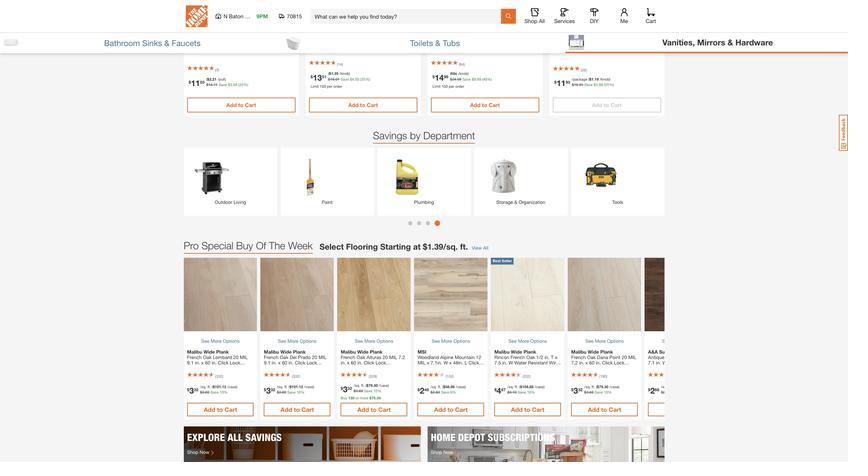 Task type: describe. For each thing, give the bounding box(es) containing it.
hero image for home depot subscriptions
[[428, 426, 665, 462]]

24
[[452, 77, 457, 81]]

vanities, mirrors & hardware image
[[569, 35, 584, 50]]

4 malibu wide plank link from the left
[[495, 349, 561, 366]]

cart inside 5 / 16 group
[[532, 406, 545, 413]]

25 for 13
[[361, 77, 366, 81]]

add inside 5 / 16 group
[[511, 406, 523, 413]]

options for add to cart button inside 5 / 16 group
[[531, 338, 547, 344]]

see more options link for second the malibu wide plank link from right
[[495, 335, 561, 348]]

knob for 14
[[449, 41, 460, 47]]

caret image
[[211, 450, 214, 455]]

me
[[621, 18, 628, 24]]

1- inside the franklin brass franklin brass 1-1/8 in. (29 mm) matte black cabinet knob (10-pack)
[[584, 37, 589, 42]]

everbilt
[[431, 30, 448, 36]]

of
[[256, 240, 266, 251]]

7 / 16 group
[[645, 258, 719, 420]]

shop all
[[525, 18, 545, 24]]

surfaces
[[660, 349, 680, 355]]

see for add to cart button within the 2 / 16 group
[[278, 338, 286, 344]]

save inside 1 / 16 group
[[211, 390, 219, 394]]

ft. inside 1 / 16 group
[[208, 384, 211, 389]]

storage
[[497, 199, 513, 205]]

cart inside 4 / 16 group
[[455, 406, 468, 413]]

$1.39/sq.
[[423, 242, 458, 251]]

101 for add to cart button inside the 1 / 16 group
[[215, 384, 221, 389]]

savings
[[246, 431, 282, 443]]

paint link
[[291, 158, 364, 206]]

add inside 3 / 16 group
[[358, 406, 369, 413]]

$ 2 48 /sq. ft. ( $ 58 . 89 /case ) $ 2 . 69 save 8 %
[[418, 384, 466, 395]]

84
[[460, 62, 464, 66]]

save inside $ 4 67 /sq. ft. ( $ 108 . 88 /case ) $ 5 . 19 save 10 %
[[518, 390, 526, 394]]

/sq. inside $ 2 66 /sq. ft. $ 2 . add to cart
[[662, 384, 668, 389]]

options for add to cart button inside the 1 / 16 group
[[223, 338, 240, 344]]

add to cart inside 1 / 16 group
[[204, 406, 237, 413]]

$ 3 32 /sq. ft. ( $ 101 . 12 /case ) $ 3 . 69 save 10 % for add to cart button within the 2 / 16 group
[[264, 384, 314, 395]]

malibu wide plank for french oak lombard 20 mil 9.1 in. x 60 in. click lock waterproof luxury vinyl plank flooring (30.5 sq. ft./case) image
[[187, 349, 229, 355]]

feedback link image
[[839, 115, 849, 151]]

( inside the $ 2 48 /sq. ft. ( $ 58 . 89 /case ) $ 2 . 69 save 8 %
[[443, 384, 444, 389]]

toilets & tubs button
[[283, 33, 566, 53]]

plumbing link
[[388, 158, 461, 206]]

french oak lombard 20 mil 9.1 in. x 60 in. click lock waterproof luxury vinyl plank flooring (30.5 sq. ft./case) image
[[184, 258, 257, 331]]

75
[[372, 396, 376, 400]]

( 14 )
[[337, 62, 343, 66]]

10 for add to cart button inside the 6 / 16 group
[[604, 390, 608, 394]]

per inside $ 13 51 ( $ 1 . 35 /knob ) $ 18 . 01 save $ 4 . 50 ( 25 %) limit 100 per order
[[327, 84, 333, 88]]

8
[[451, 390, 453, 394]]

4 / 16 group
[[414, 258, 488, 420]]

332 for add to cart button inside the 1 / 16 group
[[216, 374, 222, 378]]

per inside $ 14 99 ( 60 ¢ /knob ) $ 24 . 98 save $ 9 . 99 ( 40 %) limit 100 per order
[[449, 84, 455, 88]]

add inside $ 2 66 /sq. ft. $ 2 . add to cart
[[665, 406, 677, 413]]

19 inside $ 4 67 /sq. ft. ( $ 108 . 88 /case ) $ 5 . 19 save 10 %
[[513, 390, 517, 394]]

/case inside "$ 3 32 /sq. ft. ( $ 79 . 30 /case ) $ 3 . 69 save 10 % buy 130 or more $ 75 . 34"
[[379, 383, 388, 388]]

vanities,
[[663, 37, 695, 47]]

5
[[510, 390, 512, 394]]

50
[[355, 77, 359, 81]]

14 inside $ 11 03 ( $ 2 . 21 /pull ) $ 14 . 71 save $ 3 . 68 ( 25 %)
[[208, 82, 213, 87]]

add to cart inside 4 / 16 group
[[434, 406, 468, 413]]

black
[[635, 37, 647, 42]]

see for add to cart button inside 5 / 16 group
[[509, 338, 517, 344]]

3 inside $ 11 93 /package ( $ 1 . 19 /knob ) $ 15 . 91 save $ 3 . 98 ( 25 %)
[[596, 82, 598, 87]]

add inside 6 / 16 group
[[588, 406, 600, 413]]

cart inside 2 / 16 group
[[302, 406, 314, 413]]

4 inside $ 4 67 /sq. ft. ( $ 108 . 88 /case ) $ 5 . 19 save 10 %
[[497, 386, 502, 395]]

% for add to cart button inside the 1 / 16 group
[[224, 390, 228, 394]]

$ 3 32 /sq. ft. ( $ 101 . 12 /case ) $ 3 . 69 save 10 % for add to cart button inside the 1 / 16 group
[[187, 384, 237, 395]]

nickel
[[383, 36, 397, 41]]

webber
[[309, 36, 326, 41]]

in. inside everbilt large football 1-3/8 in. satin nickel classic oval cabinet knob (25-pack)
[[475, 36, 480, 41]]

26
[[582, 68, 586, 72]]

101 for add to cart button within the 2 / 16 group
[[292, 384, 298, 389]]

vanities, mirrors & hardware button
[[566, 33, 849, 53]]

sinks
[[142, 38, 162, 48]]

$ 4 67 /sq. ft. ( $ 108 . 88 /case ) $ 5 . 19 save 10 %
[[495, 384, 545, 395]]

% for add to cart button inside the 6 / 16 group
[[608, 390, 612, 394]]

see for add to cart button inside the 6 / 16 group
[[586, 338, 594, 344]]

pack) inside everbilt large football 1-3/8 in. satin nickel classic oval cabinet knob (25-pack)
[[470, 41, 482, 47]]

see more options for add to cart button inside the 6 / 16 group
[[586, 338, 624, 344]]

see more options for add to cart button inside the 1 / 16 group
[[201, 338, 240, 344]]

% for add to cart button inside 5 / 16 group
[[532, 390, 535, 394]]

rouge
[[245, 13, 261, 19]]

(128
[[281, 36, 291, 41]]

organization
[[519, 199, 546, 205]]

40
[[483, 77, 488, 81]]

in. inside franklin brass webber 1-1/8 in. (29 mm) brushed nickel cabinet knob (10-pack)
[[340, 36, 345, 41]]

to inside 5 / 16 group
[[525, 406, 531, 413]]

view all
[[472, 245, 489, 251]]

(29 inside franklin brass webber 1-1/8 in. (29 mm) brushed nickel cabinet knob (10-pack)
[[346, 36, 352, 41]]

storage & organization image
[[485, 158, 524, 197]]

51
[[322, 74, 327, 79]]

( 332 ) for add to cart button inside the 1 / 16 group
[[215, 374, 223, 378]]

options for add to cart button in 4 / 16 group
[[454, 338, 470, 344]]

69 inside "$ 3 32 /sq. ft. ( $ 79 . 30 /case ) $ 3 . 69 save 10 % buy 130 or more $ 75 . 34"
[[359, 389, 363, 393]]

91
[[580, 82, 584, 87]]

storage & organization
[[497, 199, 546, 205]]

in. inside the franklin brass franklin brass 1-1/8 in. (29 mm) matte black cabinet knob (10-pack)
[[597, 37, 602, 42]]

plank inside 5 / 16 group
[[524, 349, 537, 355]]

%) inside $ 11 93 /package ( $ 1 . 19 /knob ) $ 15 . 91 save $ 3 . 98 ( 25 %)
[[609, 82, 614, 87]]

all for shop all
[[539, 18, 545, 24]]

or
[[356, 396, 359, 400]]

1 inside $ 11 93 /package ( $ 1 . 19 /knob ) $ 15 . 91 save $ 3 . 98 ( 25 %)
[[592, 77, 594, 81]]

football
[[444, 36, 461, 41]]

shop now for home depot subscriptions
[[431, 449, 453, 455]]

32 inside "$ 3 32 /sq. ft. ( $ 79 . 30 /case ) $ 3 . 69 save 10 % buy 130 or more $ 75 . 34"
[[348, 386, 352, 391]]

flooring
[[346, 242, 378, 251]]

¢
[[455, 71, 457, 76]]

mm) inside franklin brass webber 1-1/8 in. (29 mm) brushed nickel cabinet knob (10-pack)
[[354, 36, 363, 41]]

faucets
[[172, 38, 201, 48]]

see more options link for a&a surfaces link
[[648, 335, 715, 348]]

15
[[574, 82, 578, 87]]

all
[[228, 431, 243, 443]]

order inside $ 14 99 ( 60 ¢ /knob ) $ 24 . 98 save $ 9 . 99 ( 40 %) limit 100 per order
[[456, 84, 464, 88]]

see more options link for the malibu wide plank link corresponding to french oak alturas 20 mil 7.2 in. x 60 in. click lock waterproof luxury vinyl plank flooring (23.9 sq. ft./case) image
[[341, 335, 408, 348]]

48
[[425, 387, 429, 392]]

see more options link for the malibu wide plank link for french oak dana point 20 mil 7.2 in. x 60 in. click lock waterproof luxury vinyl plank flooring (23.9 sq. ft./case) image
[[572, 335, 638, 348]]

67
[[502, 387, 506, 392]]

add to cart inside 2 / 16 group
[[281, 406, 314, 413]]

everbilt large football 1-3/8 in. satin nickel classic oval cabinet knob (25-pack)
[[431, 30, 533, 47]]

save inside the $ 2 48 /sq. ft. ( $ 58 . 89 /case ) $ 2 . 69 save 8 %
[[441, 390, 449, 394]]

32 for 2 / 16 group
[[271, 387, 275, 392]]

save inside '$ 3 32 /sq. ft. ( $ 79 . 30 /case ) $ 3 . 69 save 10 %'
[[595, 390, 603, 394]]

& inside 'button'
[[164, 38, 170, 48]]

nickel
[[493, 36, 505, 41]]

/case for add to cart button within the 2 / 16 group
[[304, 384, 313, 389]]

(10- inside the franklin brass franklin brass 1-1/8 in. (29 mm) matte black cabinet knob (10-pack)
[[584, 42, 592, 48]]

a&a surfaces
[[648, 349, 680, 355]]

add to cart button inside 4 / 16 group
[[418, 403, 485, 416]]

storage & organization link
[[485, 158, 558, 206]]

(10- inside franklin brass webber 1-1/8 in. (29 mm) brushed nickel cabinet knob (10-pack)
[[322, 41, 330, 47]]

%) inside $ 13 51 ( $ 1 . 35 /knob ) $ 18 . 01 save $ 4 . 50 ( 25 %) limit 100 per order
[[366, 77, 370, 81]]

more for see more options link inside 6 / 16 group
[[595, 338, 606, 344]]

/case for add to cart button in 4 / 16 group
[[456, 384, 465, 389]]

69 for 4 / 16 group
[[436, 390, 440, 394]]

the home depot logo image
[[186, 5, 207, 27]]

) inside "$ 3 32 /sq. ft. ( $ 79 . 30 /case ) $ 3 . 69 save 10 % buy 130 or more $ 75 . 34"
[[388, 383, 389, 388]]

rincon french oak 1/2 in. t x 7.5 in. w water resistant wire brushed engineered hardwood flooring (23.3 sq. ft./case) image
[[491, 258, 565, 331]]

$ 14 99 ( 60 ¢ /knob ) $ 24 . 98 save $ 9 . 99 ( 40 %) limit 100 per order
[[433, 71, 492, 88]]

cabinet inside the franklin brass franklin brass 1-1/8 in. (29 mm) matte black cabinet knob (10-pack)
[[553, 42, 570, 48]]

outdoor living link
[[194, 158, 267, 206]]

( 329 )
[[369, 374, 377, 378]]

ft. inside "$ 3 32 /sq. ft. ( $ 79 . 30 /case ) $ 3 . 69 save 10 % buy 130 or more $ 75 . 34"
[[361, 383, 365, 388]]

89
[[451, 384, 455, 389]]

save inside $ 13 51 ( $ 1 . 35 /knob ) $ 18 . 01 save $ 4 . 50 ( 25 %) limit 100 per order
[[341, 77, 349, 81]]

69 for 1 / 16 group
[[205, 390, 210, 394]]

to inside $ 2 66 /sq. ft. $ 2 . add to cart
[[678, 406, 684, 413]]

options for add to cart button inside the 6 / 16 group
[[607, 338, 624, 344]]

/sq. inside "$ 3 32 /sq. ft. ( $ 79 . 30 /case ) $ 3 . 69 save 10 % buy 130 or more $ 75 . 34"
[[354, 383, 360, 388]]

bronze
[[225, 41, 240, 47]]

ft. inside '$ 3 32 /sq. ft. ( $ 79 . 30 /case ) $ 3 . 69 save 10 %'
[[592, 384, 595, 389]]

savings
[[373, 129, 407, 141]]

malibu for "french oak del prado 20 mil 9.1 in. x 60 in. click lock waterproof luxury vinyl plank flooring (30.5 sq. ft./case)" image's the malibu wide plank link
[[264, 349, 279, 355]]

/case for add to cart button inside 5 / 16 group
[[535, 384, 544, 389]]

add to cart button inside 6 / 16 group
[[572, 403, 638, 416]]

tools link
[[581, 158, 655, 206]]

plank for french oak lombard 20 mil 9.1 in. x 60 in. click lock waterproof luxury vinyl plank flooring (30.5 sq. ft./case) image
[[216, 349, 229, 355]]

now for home
[[444, 449, 453, 455]]

malibu wide plank link for french oak alturas 20 mil 7.2 in. x 60 in. click lock waterproof luxury vinyl plank flooring (23.9 sq. ft./case) image
[[341, 349, 408, 366]]

paint
[[322, 199, 333, 205]]

by
[[410, 129, 421, 141]]

add to cart button inside the 7 / 16 group
[[648, 403, 715, 416]]

bathroom sinks & faucets
[[104, 38, 201, 48]]

plank for french oak dana point 20 mil 7.2 in. x 60 in. click lock waterproof luxury vinyl plank flooring (23.9 sq. ft./case) image
[[601, 349, 613, 355]]

toilets
[[410, 38, 433, 48]]

wide inside 5 / 16 group
[[511, 349, 523, 355]]

pro
[[184, 240, 199, 251]]

save inside 2 / 16 group
[[287, 390, 296, 394]]

$ 11 93 /package ( $ 1 . 19 /knob ) $ 15 . 91 save $ 3 . 98 ( 25 %)
[[555, 77, 614, 88]]

franklin brass franklin brass 1-1/8 in. (29 mm) matte black cabinet knob (10-pack)
[[553, 31, 647, 48]]

wide for french oak lombard 20 mil 9.1 in. x 60 in. click lock waterproof luxury vinyl plank flooring (30.5 sq. ft./case) image
[[204, 349, 215, 355]]

12 for add to cart button within the 2 / 16 group
[[299, 384, 303, 389]]

pack) inside franklin brass webber 1-1/8 in. (29 mm) brushed nickel cabinet knob (10-pack)
[[330, 41, 342, 47]]

What can we help you find today? search field
[[315, 9, 501, 23]]

options for add to cart button within the 2 / 16 group
[[300, 338, 317, 344]]

32 for 6 / 16 group
[[578, 387, 583, 392]]

add to cart button inside 1 / 16 group
[[187, 403, 254, 416]]

solid
[[239, 36, 250, 41]]

see more options for add to cart button inside 5 / 16 group
[[509, 338, 547, 344]]

32 for 1 / 16 group
[[194, 387, 198, 392]]

in. inside the franklin brass antimicrobial properties solid bar 5-1/16 in. (128 mm) champagne bronze pulls (5-pack)
[[275, 36, 280, 41]]

shop inside 'button'
[[525, 18, 538, 24]]

) inside '$ 3 32 /sq. ft. ( $ 79 . 30 /case ) $ 3 . 69 save 10 %'
[[619, 384, 620, 389]]

130
[[348, 396, 355, 400]]

services
[[555, 18, 575, 24]]

98 inside $ 14 99 ( 60 ¢ /knob ) $ 24 . 98 save $ 9 . 99 ( 40 %) limit 100 per order
[[458, 77, 462, 81]]

30 for $ 3 32 /sq. ft. ( $ 79 . 30 /case ) $ 3 . 69 save 10 % buy 130 or more $ 75 . 34
[[374, 383, 378, 388]]

franklin brass webber 1-1/8 in. (29 mm) brushed nickel cabinet knob (10-pack)
[[309, 30, 414, 47]]

17 / 18 group
[[474, 148, 568, 216]]

more for see more options link in 3 / 16 group
[[365, 338, 375, 344]]

( inside "$ 3 32 /sq. ft. ( $ 79 . 30 /case ) $ 3 . 69 save 10 % buy 130 or more $ 75 . 34"
[[366, 383, 367, 388]]

98 inside $ 11 93 /package ( $ 1 . 19 /knob ) $ 15 . 91 save $ 3 . 98 ( 25 %)
[[599, 82, 603, 87]]

/knob inside $ 13 51 ( $ 1 . 35 /knob ) $ 18 . 01 save $ 4 . 50 ( 25 %) limit 100 per order
[[340, 71, 349, 76]]

71
[[214, 82, 218, 87]]

diy
[[590, 18, 599, 24]]

& inside the "17 / 18" group
[[515, 199, 518, 205]]

view
[[472, 245, 482, 251]]

oval
[[523, 36, 533, 41]]

franklin for webber
[[309, 30, 327, 36]]

( inside '$ 3 32 /sq. ft. ( $ 79 . 30 /case ) $ 3 . 69 save 10 %'
[[596, 384, 597, 389]]

see more options for add to cart button in 4 / 16 group
[[432, 338, 470, 344]]

1- for 13
[[327, 36, 331, 41]]

knob inside the franklin brass franklin brass 1-1/8 in. (29 mm) matte black cabinet knob (10-pack)
[[571, 42, 582, 48]]

) inside $ 13 51 ( $ 1 . 35 /knob ) $ 18 . 01 save $ 4 . 50 ( 25 %) limit 100 per order
[[349, 71, 350, 76]]

93
[[566, 79, 571, 85]]

/knob inside $ 14 99 ( 60 ¢ /knob ) $ 24 . 98 save $ 9 . 99 ( 40 %) limit 100 per order
[[459, 71, 468, 76]]

french oak dana point 20 mil 7.2 in. x 60 in. click lock waterproof luxury vinyl plank flooring (23.9 sq. ft./case) image
[[568, 258, 642, 331]]

bathroom
[[104, 38, 140, 48]]

matte
[[622, 37, 634, 42]]

n baton rouge
[[224, 13, 261, 19]]

3 / 16 group
[[338, 258, 411, 420]]

malibu for the malibu wide plank link for french oak dana point 20 mil 7.2 in. x 60 in. click lock waterproof luxury vinyl plank flooring (23.9 sq. ft./case) image
[[572, 349, 587, 355]]

66
[[655, 387, 660, 392]]

more
[[360, 396, 369, 400]]

mirrors
[[698, 37, 726, 47]]

malibu wide plank link for french oak dana point 20 mil 7.2 in. x 60 in. click lock waterproof luxury vinyl plank flooring (23.9 sq. ft./case) image
[[572, 349, 638, 366]]

) inside the $ 2 48 /sq. ft. ( $ 58 . 89 /case ) $ 2 . 69 save 8 %
[[465, 384, 466, 389]]

more for see more options link inside 1 / 16 group
[[211, 338, 222, 344]]

tools
[[613, 199, 624, 205]]

malibu wide plank for french oak alturas 20 mil 7.2 in. x 60 in. click lock waterproof luxury vinyl plank flooring (23.9 sq. ft./case) image
[[341, 349, 383, 355]]

add to cart inside 3 / 16 group
[[358, 406, 391, 413]]

( inside $ 4 67 /sq. ft. ( $ 108 . 88 /case ) $ 5 . 19 save 10 %
[[519, 384, 520, 389]]

buy inside "$ 3 32 /sq. ft. ( $ 79 . 30 /case ) $ 3 . 69 save 10 % buy 130 or more $ 75 . 34"
[[341, 396, 347, 400]]

vanities, mirrors & hardware
[[663, 37, 773, 47]]

mm) inside the franklin brass franklin brass 1-1/8 in. (29 mm) matte black cabinet knob (10-pack)
[[611, 37, 621, 42]]



Task type: vqa. For each thing, say whether or not it's contained in the screenshot.


Task type: locate. For each thing, give the bounding box(es) containing it.
2
[[209, 77, 212, 81], [420, 386, 425, 395], [651, 386, 655, 395], [433, 390, 435, 394], [664, 390, 666, 394]]

&
[[728, 37, 734, 47], [164, 38, 170, 48], [436, 38, 441, 48], [515, 199, 518, 205]]

shop down explore
[[187, 449, 198, 455]]

1 wide from the left
[[204, 349, 215, 355]]

0 horizontal spatial 19
[[513, 390, 517, 394]]

10
[[374, 389, 378, 393], [220, 390, 224, 394], [297, 390, 301, 394], [527, 390, 532, 394], [604, 390, 608, 394]]

4 left '50'
[[352, 77, 354, 81]]

see for add to cart button in the the 7 / 16 group
[[663, 338, 671, 344]]

79 down 180
[[599, 384, 604, 389]]

hero image for explore all savings
[[184, 426, 421, 462]]

hero image
[[184, 426, 421, 462], [428, 426, 665, 462]]

1 horizontal spatial 14
[[338, 62, 342, 66]]

14 for (
[[338, 62, 342, 66]]

malibu for second the malibu wide plank link from right
[[495, 349, 510, 355]]

/knob right 35 on the top of page
[[340, 71, 349, 76]]

a&a surfaces link
[[648, 349, 715, 366]]

0 horizontal spatial shop now
[[187, 449, 209, 455]]

25 right 68
[[239, 82, 244, 87]]

shop for home depot subscriptions
[[431, 449, 442, 455]]

5 / 16 group
[[491, 258, 565, 420]]

to
[[238, 102, 244, 108], [360, 102, 366, 108], [482, 102, 487, 108], [604, 102, 609, 108], [217, 406, 223, 413], [294, 406, 300, 413], [371, 406, 377, 413], [448, 406, 454, 413], [525, 406, 531, 413], [602, 406, 607, 413], [678, 406, 684, 413]]

)
[[342, 62, 343, 66], [464, 62, 465, 66], [218, 67, 219, 72], [586, 68, 587, 72], [349, 71, 350, 76], [468, 71, 469, 76], [225, 77, 226, 81], [610, 77, 611, 81], [222, 374, 223, 378], [299, 374, 300, 378], [376, 374, 377, 378], [453, 374, 454, 378], [530, 374, 531, 378], [607, 374, 608, 378], [388, 383, 389, 388], [237, 384, 237, 389], [313, 384, 314, 389], [465, 384, 466, 389], [544, 384, 545, 389], [619, 384, 620, 389]]

1 horizontal spatial mm)
[[354, 36, 363, 41]]

0 horizontal spatial buy
[[236, 240, 253, 251]]

shop all button
[[524, 8, 546, 24]]

malibu wide plank for "french oak del prado 20 mil 9.1 in. x 60 in. click lock waterproof luxury vinyl plank flooring (30.5 sq. ft./case)" image
[[264, 349, 306, 355]]

large football 1-3/8 in. satin nickel classic oval cabinet knob (25-pack) image
[[428, 0, 543, 18]]

( 26 )
[[581, 68, 587, 72]]

add to cart
[[227, 102, 256, 108], [348, 102, 378, 108], [470, 102, 500, 108], [592, 102, 622, 108], [204, 406, 237, 413], [281, 406, 314, 413], [358, 406, 391, 413], [434, 406, 468, 413], [511, 406, 545, 413], [588, 406, 622, 413]]

5 wide from the left
[[588, 349, 599, 355]]

0 vertical spatial 19
[[595, 77, 599, 81]]

79 down 329
[[369, 383, 373, 388]]

%) inside $ 14 99 ( 60 ¢ /knob ) $ 24 . 98 save $ 9 . 99 ( 40 %) limit 100 per order
[[488, 77, 492, 81]]

1- inside franklin brass webber 1-1/8 in. (29 mm) brushed nickel cabinet knob (10-pack)
[[327, 36, 331, 41]]

now left caret icon
[[444, 449, 453, 455]]

outdoor living image
[[194, 158, 233, 197]]

see more options inside 1 / 16 group
[[201, 338, 240, 344]]

franklin inside franklin brass webber 1-1/8 in. (29 mm) brushed nickel cabinet knob (10-pack)
[[309, 30, 327, 36]]

malibu for the malibu wide plank link for french oak lombard 20 mil 9.1 in. x 60 in. click lock waterproof luxury vinyl plank flooring (30.5 sq. ft./case) image
[[187, 349, 202, 355]]

satin
[[482, 36, 492, 41]]

(5-
[[253, 41, 259, 47]]

1
[[331, 71, 333, 76], [592, 77, 594, 81]]

25 for 11
[[239, 82, 244, 87]]

1 horizontal spatial /knob
[[459, 71, 468, 76]]

add to cart button
[[187, 98, 296, 112], [309, 98, 418, 112], [431, 98, 539, 112], [553, 98, 661, 112], [187, 403, 254, 416], [264, 403, 331, 416], [341, 403, 408, 416], [418, 403, 485, 416], [495, 403, 561, 416], [572, 403, 638, 416], [648, 403, 715, 416]]

2 / 16 group
[[261, 258, 334, 420]]

180
[[601, 374, 607, 378]]

1 100 from the left
[[320, 84, 326, 88]]

malibu inside 1 / 16 group
[[187, 349, 202, 355]]

malibu wide plank for french oak dana point 20 mil 7.2 in. x 60 in. click lock waterproof luxury vinyl plank flooring (23.9 sq. ft./case) image
[[572, 349, 613, 355]]

0 vertical spatial buy
[[236, 240, 253, 251]]

to inside 6 / 16 group
[[602, 406, 607, 413]]

0 horizontal spatial order
[[334, 84, 342, 88]]

1 malibu wide plank from the left
[[187, 349, 229, 355]]

franklin for franklin
[[553, 31, 571, 37]]

franklin brass antimicrobial properties solid bar 5-1/16 in. (128 mm) champagne bronze pulls (5-pack)
[[187, 30, 291, 47]]

/knob inside $ 11 93 /package ( $ 1 . 19 /knob ) $ 15 . 91 save $ 3 . 98 ( 25 %)
[[600, 77, 610, 81]]

2 vertical spatial 14
[[208, 82, 213, 87]]

12 for add to cart button inside the 1 / 16 group
[[222, 384, 226, 389]]

1 horizontal spatial shop
[[431, 449, 442, 455]]

msi link
[[418, 349, 485, 366]]

1 vertical spatial buy
[[341, 396, 347, 400]]

ft.
[[460, 242, 468, 251], [361, 383, 365, 388], [208, 384, 211, 389], [284, 384, 288, 389], [438, 384, 442, 389], [515, 384, 518, 389], [592, 384, 595, 389], [669, 384, 672, 389]]

332 for add to cart button within the 2 / 16 group
[[293, 374, 299, 378]]

malibu for the malibu wide plank link corresponding to french oak alturas 20 mil 7.2 in. x 60 in. click lock waterproof luxury vinyl plank flooring (23.9 sq. ft./case) image
[[341, 349, 356, 355]]

1 horizontal spatial order
[[456, 84, 464, 88]]

99 left 60
[[444, 74, 449, 79]]

1 horizontal spatial 100
[[442, 84, 448, 88]]

. inside $ 2 66 /sq. ft. $ 2 . add to cart
[[666, 390, 667, 394]]

2 horizontal spatial shop
[[525, 18, 538, 24]]

see more options inside the 7 / 16 group
[[663, 338, 701, 344]]

to inside 1 / 16 group
[[217, 406, 223, 413]]

19 right /package
[[595, 77, 599, 81]]

/sq. for add to cart button inside the 1 / 16 group
[[200, 384, 207, 389]]

30 down ( 329 )
[[374, 383, 378, 388]]

19 right 5
[[513, 390, 517, 394]]

malibu wide plank
[[187, 349, 229, 355], [264, 349, 306, 355], [341, 349, 383, 355], [495, 349, 537, 355], [572, 349, 613, 355]]

/sq. for add to cart button within the 2 / 16 group
[[277, 384, 283, 389]]

knob right toilets & tubs icon
[[309, 41, 320, 47]]

1 now from the left
[[200, 449, 209, 455]]

1- right the webber
[[327, 36, 331, 41]]

1/8
[[331, 36, 338, 41], [589, 37, 596, 42]]

%) inside $ 11 03 ( $ 2 . 21 /pull ) $ 14 . 71 save $ 3 . 68 ( 25 %)
[[244, 82, 248, 87]]

6 / 16 group
[[568, 258, 642, 420]]

1- for 14
[[463, 36, 467, 41]]

1 horizontal spatial buy
[[341, 396, 347, 400]]

3 malibu from the left
[[341, 349, 356, 355]]

14 inside $ 14 99 ( 60 ¢ /knob ) $ 24 . 98 save $ 9 . 99 ( 40 %) limit 100 per order
[[435, 73, 444, 82]]

25 inside $ 11 93 /package ( $ 1 . 19 /knob ) $ 15 . 91 save $ 3 . 98 ( 25 %)
[[605, 82, 609, 87]]

buy left 130
[[341, 396, 347, 400]]

save inside "$ 3 32 /sq. ft. ( $ 79 . 30 /case ) $ 3 . 69 save 10 % buy 130 or more $ 75 . 34"
[[364, 389, 373, 393]]

ft. inside the $ 2 48 /sq. ft. ( $ 58 . 89 /case ) $ 2 . 69 save 8 %
[[438, 384, 442, 389]]

shop up 'oval'
[[525, 18, 538, 24]]

1 11 from the left
[[191, 78, 200, 88]]

1 plank from the left
[[216, 349, 229, 355]]

79 for $ 3 32 /sq. ft. ( $ 79 . 30 /case ) $ 3 . 69 save 10 %
[[599, 384, 604, 389]]

1 horizontal spatial cabinet
[[431, 41, 448, 47]]

3 wide from the left
[[357, 349, 369, 355]]

2 ( 332 ) from the left
[[292, 374, 300, 378]]

1 101 from the left
[[215, 384, 221, 389]]

2 inside $ 11 03 ( $ 2 . 21 /pull ) $ 14 . 71 save $ 3 . 68 ( 25 %)
[[209, 77, 212, 81]]

pack) right vanities, mirrors & hardware icon
[[592, 42, 604, 48]]

cabinet for 13
[[398, 36, 414, 41]]

98
[[458, 77, 462, 81], [599, 82, 603, 87]]

1 horizontal spatial 99
[[477, 77, 481, 81]]

1/8 inside the franklin brass franklin brass 1-1/8 in. (29 mm) matte black cabinet knob (10-pack)
[[589, 37, 596, 42]]

1 right /package
[[592, 77, 594, 81]]

% for add to cart button within the 2 / 16 group
[[301, 390, 305, 394]]

diy button
[[584, 8, 606, 24]]

11 left 21
[[191, 78, 200, 88]]

(10- down diy
[[584, 42, 592, 48]]

see for add to cart button within 3 / 16 group
[[355, 338, 363, 344]]

home
[[431, 431, 456, 443]]

knob for 13
[[309, 41, 320, 47]]

bathroom sinks & faucets image
[[3, 35, 19, 51]]

1 vertical spatial 1
[[592, 77, 594, 81]]

4 plank from the left
[[524, 349, 537, 355]]

antique mahogany 12 mil x 7.1 in. w x 48 in. l click lock waterproof luxury vinyl plank flooring (23.8 sq. ft./case) image
[[645, 258, 719, 331]]

ft. inside 2 / 16 group
[[284, 384, 288, 389]]

limit inside $ 14 99 ( 60 ¢ /knob ) $ 24 . 98 save $ 9 . 99 ( 40 %) limit 100 per order
[[433, 84, 441, 88]]

save inside $ 11 93 /package ( $ 1 . 19 /knob ) $ 15 . 91 save $ 3 . 98 ( 25 %)
[[585, 82, 593, 87]]

32 inside 1 / 16 group
[[194, 387, 198, 392]]

0 horizontal spatial (29
[[346, 36, 352, 41]]

caret image
[[455, 450, 458, 455]]

see inside 4 / 16 group
[[432, 338, 440, 344]]

to inside 4 / 16 group
[[448, 406, 454, 413]]

$ 3 32 /sq. ft. ( $ 101 . 12 /case ) $ 3 . 69 save 10 %
[[187, 384, 237, 395], [264, 384, 314, 395]]

2 $ 3 32 /sq. ft. ( $ 101 . 12 /case ) $ 3 . 69 save 10 % from the left
[[264, 384, 314, 395]]

69 inside '$ 3 32 /sq. ft. ( $ 79 . 30 /case ) $ 3 . 69 save 10 %'
[[590, 390, 594, 394]]

add to cart inside 6 / 16 group
[[588, 406, 622, 413]]

& right mirrors
[[728, 37, 734, 47]]

in. right the webber
[[340, 36, 345, 41]]

0 horizontal spatial 30
[[374, 383, 378, 388]]

webber 1-1/8 in. (29 mm) brushed nickel cabinet knob (10-pack) image
[[306, 0, 421, 18]]

10 inside 2 / 16 group
[[297, 390, 301, 394]]

2 shop now from the left
[[431, 449, 453, 455]]

more for see more options link in the 7 / 16 group
[[672, 338, 683, 344]]

/case
[[379, 383, 388, 388], [227, 384, 237, 389], [304, 384, 313, 389], [456, 384, 465, 389], [535, 384, 544, 389], [610, 384, 619, 389]]

329
[[370, 374, 376, 378]]

0 horizontal spatial mm)
[[187, 41, 196, 47]]

2 horizontal spatial 25
[[605, 82, 609, 87]]

0 horizontal spatial 1/8
[[331, 36, 338, 41]]

2 malibu wide plank link from the left
[[264, 349, 331, 366]]

4 malibu from the left
[[495, 349, 510, 355]]

now for explore
[[200, 449, 209, 455]]

2 100 from the left
[[442, 84, 448, 88]]

3
[[216, 67, 218, 72], [230, 82, 232, 87], [596, 82, 598, 87], [343, 385, 348, 394], [189, 386, 194, 395], [266, 386, 271, 395], [574, 386, 578, 395], [356, 389, 358, 393], [202, 390, 204, 394], [279, 390, 281, 394], [587, 390, 589, 394]]

1 horizontal spatial 98
[[599, 82, 603, 87]]

1 horizontal spatial 1
[[592, 77, 594, 81]]

wide inside 1 / 16 group
[[204, 349, 215, 355]]

2 wide from the left
[[281, 349, 292, 355]]

5 malibu wide plank link from the left
[[572, 349, 638, 366]]

1 left 35 on the top of page
[[331, 71, 333, 76]]

options inside 5 / 16 group
[[531, 338, 547, 344]]

see more options link for the malibu wide plank link for french oak lombard 20 mil 9.1 in. x 60 in. click lock waterproof luxury vinyl plank flooring (30.5 sq. ft./case) image
[[187, 335, 254, 348]]

(29 left matte
[[603, 37, 610, 42]]

1 / 16 group
[[184, 258, 257, 420]]

14 left 60
[[435, 73, 444, 82]]

all
[[539, 18, 545, 24], [483, 245, 489, 251]]

2 12 from the left
[[299, 384, 303, 389]]

1 horizontal spatial knob
[[449, 41, 460, 47]]

cabinet down services at top right
[[553, 42, 570, 48]]

1 malibu from the left
[[187, 349, 202, 355]]

knob inside everbilt large football 1-3/8 in. satin nickel classic oval cabinet knob (25-pack)
[[449, 41, 460, 47]]

mm) left matte
[[611, 37, 621, 42]]

see more options inside 4 / 16 group
[[432, 338, 470, 344]]

malibu wide plank inside 5 / 16 group
[[495, 349, 537, 355]]

69 for 6 / 16 group
[[590, 390, 594, 394]]

0 vertical spatial all
[[539, 18, 545, 24]]

brass for 1-
[[329, 30, 342, 36]]

antimicrobial
[[187, 36, 215, 41]]

pack) right bar
[[258, 41, 270, 47]]

french oak del prado 20 mil 9.1 in. x 60 in. click lock waterproof luxury vinyl plank flooring (30.5 sq. ft./case) image
[[261, 258, 334, 331]]

3 plank from the left
[[370, 349, 383, 355]]

toilets & tubs image
[[286, 35, 301, 51]]

1/16
[[264, 36, 274, 41]]

/case inside $ 4 67 /sq. ft. ( $ 108 . 88 /case ) $ 5 . 19 save 10 %
[[535, 384, 544, 389]]

0 horizontal spatial 101
[[215, 384, 221, 389]]

plank
[[216, 349, 229, 355], [293, 349, 306, 355], [370, 349, 383, 355], [524, 349, 537, 355], [601, 349, 613, 355]]

(
[[337, 62, 338, 66], [459, 62, 460, 66], [215, 67, 216, 72], [581, 68, 582, 72], [328, 71, 329, 76], [450, 71, 451, 76], [206, 77, 207, 81], [360, 77, 361, 81], [482, 77, 483, 81], [589, 77, 590, 81], [239, 82, 239, 87], [604, 82, 605, 87], [215, 374, 216, 378], [292, 374, 293, 378], [369, 374, 370, 378], [446, 374, 447, 378], [523, 374, 524, 378], [600, 374, 601, 378], [366, 383, 367, 388], [212, 384, 213, 389], [289, 384, 290, 389], [443, 384, 444, 389], [519, 384, 520, 389], [596, 384, 597, 389]]

add inside 4 / 16 group
[[434, 406, 446, 413]]

cart inside 1 / 16 group
[[225, 406, 237, 413]]

order inside $ 13 51 ( $ 1 . 35 /knob ) $ 18 . 01 save $ 4 . 50 ( 25 %) limit 100 per order
[[334, 84, 342, 88]]

cabinet inside everbilt large football 1-3/8 in. satin nickel classic oval cabinet knob (25-pack)
[[431, 41, 448, 47]]

cart inside 3 / 16 group
[[378, 406, 391, 413]]

plank inside 2 / 16 group
[[293, 349, 306, 355]]

18 / 18 group
[[571, 148, 665, 216]]

2 per from the left
[[449, 84, 455, 88]]

0 vertical spatial 98
[[458, 77, 462, 81]]

2 horizontal spatial cabinet
[[553, 42, 570, 48]]

15 / 18 group
[[281, 148, 374, 216]]

1 ( 332 ) from the left
[[215, 374, 223, 378]]

1 vertical spatial 4
[[497, 386, 502, 395]]

1 horizontal spatial 4
[[497, 386, 502, 395]]

2 plank from the left
[[293, 349, 306, 355]]

options inside 6 / 16 group
[[607, 338, 624, 344]]

3/8
[[467, 36, 474, 41]]

2 malibu from the left
[[264, 349, 279, 355]]

order down the 01
[[334, 84, 342, 88]]

0 horizontal spatial (10-
[[322, 41, 330, 47]]

1 horizontal spatial all
[[539, 18, 545, 24]]

/sq. for add to cart button in 4 / 16 group
[[431, 384, 437, 389]]

/knob
[[340, 71, 349, 76], [459, 71, 468, 76], [600, 77, 610, 81]]

& right sinks on the left top of page
[[164, 38, 170, 48]]

0 horizontal spatial 14
[[208, 82, 213, 87]]

9
[[474, 77, 476, 81]]

paint image
[[291, 158, 330, 197]]

see more options for add to cart button within the 2 / 16 group
[[278, 338, 317, 344]]

1 horizontal spatial 30
[[605, 384, 609, 389]]

pack) inside the franklin brass antimicrobial properties solid bar 5-1/16 in. (128 mm) champagne bronze pulls (5-pack)
[[258, 41, 270, 47]]

79
[[369, 383, 373, 388], [599, 384, 604, 389]]

14 / 18 group
[[184, 148, 277, 216]]

1 malibu wide plank link from the left
[[187, 349, 254, 366]]

cabinet right 'nickel'
[[398, 36, 414, 41]]

1/8 right the webber
[[331, 36, 338, 41]]

/case for add to cart button inside the 6 / 16 group
[[610, 384, 619, 389]]

brass for brass
[[573, 31, 586, 37]]

2 101 from the left
[[292, 384, 298, 389]]

knob up 26
[[571, 42, 582, 48]]

baton
[[229, 13, 244, 19]]

%
[[378, 389, 382, 393], [224, 390, 228, 394], [301, 390, 305, 394], [453, 390, 456, 394], [532, 390, 535, 394], [608, 390, 612, 394]]

/knob right ¢
[[459, 71, 468, 76]]

buy left of
[[236, 240, 253, 251]]

malibu wide plank link for "french oak del prado 20 mil 9.1 in. x 60 in. click lock waterproof luxury vinyl plank flooring (30.5 sq. ft./case)" image
[[264, 349, 331, 366]]

2 horizontal spatial 1-
[[584, 37, 589, 42]]

bar
[[251, 36, 258, 41]]

living
[[234, 199, 246, 205]]

1 order from the left
[[334, 84, 342, 88]]

1 horizontal spatial (29
[[603, 37, 610, 42]]

2 hero image from the left
[[428, 426, 665, 462]]

shop now left caret icon
[[431, 449, 453, 455]]

98 right 24
[[458, 77, 462, 81]]

shop for explore all savings
[[187, 449, 198, 455]]

2 limit from the left
[[433, 84, 441, 88]]

) inside $ 11 93 /package ( $ 1 . 19 /knob ) $ 15 . 91 save $ 3 . 98 ( 25 %)
[[610, 77, 611, 81]]

1 per from the left
[[327, 84, 333, 88]]

n
[[224, 13, 228, 19]]

2 malibu wide plank from the left
[[264, 349, 306, 355]]

limit inside $ 13 51 ( $ 1 . 35 /knob ) $ 18 . 01 save $ 4 . 50 ( 25 %) limit 100 per order
[[311, 84, 319, 88]]

seller
[[502, 258, 512, 263]]

) inside $ 14 99 ( 60 ¢ /knob ) $ 24 . 98 save $ 9 . 99 ( 40 %) limit 100 per order
[[468, 71, 469, 76]]

% inside 2 / 16 group
[[301, 390, 305, 394]]

5 malibu wide plank from the left
[[572, 349, 613, 355]]

( 332 ) inside 1 / 16 group
[[215, 374, 223, 378]]

1 horizontal spatial $ 3 32 /sq. ft. ( $ 101 . 12 /case ) $ 3 . 69 save 10 %
[[264, 384, 314, 395]]

all inside 'button'
[[539, 18, 545, 24]]

shop down home
[[431, 449, 442, 455]]

4 malibu wide plank from the left
[[495, 349, 537, 355]]

shop now for explore all savings
[[187, 449, 209, 455]]

save inside $ 11 03 ( $ 2 . 21 /pull ) $ 14 . 71 save $ 3 . 68 ( 25 %)
[[219, 82, 227, 87]]

options for add to cart button within 3 / 16 group
[[377, 338, 394, 344]]

98 right '91'
[[599, 82, 603, 87]]

32
[[348, 386, 352, 391], [194, 387, 198, 392], [271, 387, 275, 392], [578, 387, 583, 392]]

see inside 6 / 16 group
[[586, 338, 594, 344]]

11 left 15
[[557, 78, 566, 88]]

0 vertical spatial 1
[[331, 71, 333, 76]]

pack) right football
[[470, 41, 482, 47]]

add to cart inside 5 / 16 group
[[511, 406, 545, 413]]

antimicrobial properties solid bar 5-1/16 in. (128 mm) champagne bronze pulls (5-pack) image
[[184, 0, 299, 18]]

21
[[213, 77, 217, 81]]

2 332 from the left
[[293, 374, 299, 378]]

30
[[374, 383, 378, 388], [605, 384, 609, 389]]

11 for champagne
[[191, 78, 200, 88]]

1 limit from the left
[[311, 84, 319, 88]]

11 for cabinet
[[557, 78, 566, 88]]

options inside 3 / 16 group
[[377, 338, 394, 344]]

save inside $ 14 99 ( 60 ¢ /knob ) $ 24 . 98 save $ 9 . 99 ( 40 %) limit 100 per order
[[463, 77, 471, 81]]

options inside 4 / 16 group
[[454, 338, 470, 344]]

%) right 68
[[244, 82, 248, 87]]

knob left (25- in the right of the page
[[449, 41, 460, 47]]

knob inside franklin brass webber 1-1/8 in. (29 mm) brushed nickel cabinet knob (10-pack)
[[309, 41, 320, 47]]

1 horizontal spatial 25
[[361, 77, 366, 81]]

2 horizontal spatial knob
[[571, 42, 582, 48]]

0 horizontal spatial hero image
[[184, 426, 421, 462]]

4 left 5
[[497, 386, 502, 395]]

1- right vanities, mirrors & hardware icon
[[584, 37, 589, 42]]

add inside 2 / 16 group
[[281, 406, 292, 413]]

0 horizontal spatial ( 332 )
[[215, 374, 223, 378]]

3 malibu wide plank from the left
[[341, 349, 383, 355]]

(10-
[[322, 41, 330, 47], [584, 42, 592, 48]]

0 horizontal spatial per
[[327, 84, 333, 88]]

select flooring starting at $1.39/sq. ft.
[[320, 242, 468, 251]]

cabinet down everbilt
[[431, 41, 448, 47]]

franklin brass 1-1/8 in. (29 mm) matte black cabinet knob (10-pack) image
[[550, 0, 665, 18]]

see more options inside 5 / 16 group
[[509, 338, 547, 344]]

pro special buy of the week
[[184, 240, 313, 251]]

99
[[444, 74, 449, 79], [477, 77, 481, 81]]

%) right '50'
[[366, 77, 370, 81]]

1 horizontal spatial ( 332 )
[[292, 374, 300, 378]]

/sq. inside '$ 3 32 /sq. ft. ( $ 79 . 30 /case ) $ 3 . 69 save 10 %'
[[585, 384, 591, 389]]

1 horizontal spatial 101
[[292, 384, 298, 389]]

brass for properties
[[207, 30, 220, 36]]

30 for $ 3 32 /sq. ft. ( $ 79 . 30 /case ) $ 3 . 69 save 10 %
[[605, 384, 609, 389]]

16 / 18 group
[[378, 148, 471, 216]]

2 order from the left
[[456, 84, 464, 88]]

9pm
[[257, 13, 268, 19]]

options for add to cart button in the the 7 / 16 group
[[684, 338, 701, 344]]

( 332 ) for add to cart button within the 2 / 16 group
[[292, 374, 300, 378]]

malibu wide plank link for french oak lombard 20 mil 9.1 in. x 60 in. click lock waterproof luxury vinyl plank flooring (30.5 sq. ft./case) image
[[187, 349, 254, 366]]

see more options link inside 2 / 16 group
[[264, 335, 331, 348]]

0 vertical spatial 14
[[338, 62, 342, 66]]

1 horizontal spatial 79
[[599, 384, 604, 389]]

1- right football
[[463, 36, 467, 41]]

tools image
[[581, 158, 620, 197]]

plumbing image
[[388, 158, 427, 197]]

pack) right the webber
[[330, 41, 342, 47]]

plank inside 6 / 16 group
[[601, 349, 613, 355]]

25 right '91'
[[605, 82, 609, 87]]

1 horizontal spatial (10-
[[584, 42, 592, 48]]

malibu wide plank link
[[187, 349, 254, 366], [264, 349, 331, 366], [341, 349, 408, 366], [495, 349, 561, 366], [572, 349, 638, 366]]

/sq. for add to cart button inside the 6 / 16 group
[[585, 384, 591, 389]]

bathroom sinks & faucets button
[[0, 33, 283, 53]]

/case inside 1 / 16 group
[[227, 384, 237, 389]]

all left services at top right
[[539, 18, 545, 24]]

(29 left brushed
[[346, 36, 352, 41]]

/case for add to cart button inside the 1 / 16 group
[[227, 384, 237, 389]]

1 inside $ 13 51 ( $ 1 . 35 /knob ) $ 18 . 01 save $ 4 . 50 ( 25 %) limit 100 per order
[[331, 71, 333, 76]]

1/8 right vanities, mirrors & hardware icon
[[589, 37, 596, 42]]

1 horizontal spatial 1/8
[[589, 37, 596, 42]]

in. left (128
[[275, 36, 280, 41]]

order
[[334, 84, 342, 88], [456, 84, 464, 88]]

in. right 3/8
[[475, 36, 480, 41]]

1 horizontal spatial now
[[444, 449, 453, 455]]

cabinet
[[398, 36, 414, 41], [431, 41, 448, 47], [553, 42, 570, 48]]

%) right '91'
[[609, 82, 614, 87]]

see more options link
[[225, 19, 258, 25], [347, 19, 380, 25], [469, 19, 502, 25], [187, 335, 254, 348], [264, 335, 331, 348], [341, 335, 408, 348], [418, 335, 485, 348], [495, 335, 561, 348], [572, 335, 638, 348], [648, 335, 715, 348]]

152
[[447, 374, 453, 378]]

malibu
[[187, 349, 202, 355], [264, 349, 279, 355], [341, 349, 356, 355], [495, 349, 510, 355], [572, 349, 587, 355]]

0 horizontal spatial 79
[[369, 383, 373, 388]]

mm) left brushed
[[354, 36, 363, 41]]

options inside the 7 / 16 group
[[684, 338, 701, 344]]

add to cart button inside 5 / 16 group
[[495, 403, 561, 416]]

outdoor
[[215, 199, 232, 205]]

wide for french oak dana point 20 mil 7.2 in. x 60 in. click lock waterproof luxury vinyl plank flooring (23.9 sq. ft./case) image
[[588, 349, 599, 355]]

0 horizontal spatial knob
[[309, 41, 320, 47]]

1 horizontal spatial 332
[[293, 374, 299, 378]]

0 horizontal spatial shop
[[187, 449, 198, 455]]

wide for french oak alturas 20 mil 7.2 in. x 60 in. click lock waterproof luxury vinyl plank flooring (23.9 sq. ft./case) image
[[357, 349, 369, 355]]

per down 24
[[449, 84, 455, 88]]

1 shop now from the left
[[187, 449, 209, 455]]

1 vertical spatial all
[[483, 245, 489, 251]]

order down 24
[[456, 84, 464, 88]]

1 horizontal spatial 11
[[557, 78, 566, 88]]

mm) left champagne
[[187, 41, 196, 47]]

1 hero image from the left
[[184, 426, 421, 462]]

more for see more options link inside the 5 / 16 group
[[518, 338, 529, 344]]

1 horizontal spatial 19
[[595, 77, 599, 81]]

5 malibu from the left
[[572, 349, 587, 355]]

/pull
[[218, 77, 225, 81]]

101
[[215, 384, 221, 389], [292, 384, 298, 389]]

wide inside 6 / 16 group
[[588, 349, 599, 355]]

0 horizontal spatial limit
[[311, 84, 319, 88]]

60
[[451, 71, 455, 76]]

99 right 9
[[477, 77, 481, 81]]

see more options link inside 4 / 16 group
[[418, 335, 485, 348]]

2 horizontal spatial /knob
[[600, 77, 610, 81]]

see more options link for msi link
[[418, 335, 485, 348]]

franklin for antimicrobial
[[187, 30, 205, 36]]

12
[[222, 384, 226, 389], [299, 384, 303, 389]]

$ 13 51 ( $ 1 . 35 /knob ) $ 18 . 01 save $ 4 . 50 ( 25 %) limit 100 per order
[[311, 71, 370, 88]]

2 now from the left
[[444, 449, 453, 455]]

$ 2 66 /sq. ft. $ 2 . add to cart
[[648, 384, 699, 413]]

see more options link for "french oak del prado 20 mil 9.1 in. x 60 in. click lock waterproof luxury vinyl plank flooring (30.5 sq. ft./case)" image's the malibu wide plank link
[[264, 335, 331, 348]]

& down everbilt
[[436, 38, 441, 48]]

all right view
[[483, 245, 489, 251]]

1 horizontal spatial 1-
[[463, 36, 467, 41]]

large
[[431, 36, 443, 41]]

1 horizontal spatial hero image
[[428, 426, 665, 462]]

0 horizontal spatial now
[[200, 449, 209, 455]]

108
[[523, 384, 529, 389]]

0 horizontal spatial 12
[[222, 384, 226, 389]]

2 11 from the left
[[557, 78, 566, 88]]

0 horizontal spatial 98
[[458, 77, 462, 81]]

1 horizontal spatial shop now
[[431, 449, 453, 455]]

plank for french oak alturas 20 mil 7.2 in. x 60 in. click lock waterproof luxury vinyl plank flooring (23.9 sq. ft./case) image
[[370, 349, 383, 355]]

msi
[[418, 349, 427, 355]]

in. down diy
[[597, 37, 602, 42]]

25 right '50'
[[361, 77, 366, 81]]

14 left 71
[[208, 82, 213, 87]]

toilets & tubs
[[410, 38, 460, 48]]

see more options link inside 5 / 16 group
[[495, 335, 561, 348]]

champagne
[[198, 41, 224, 47]]

%) right 9
[[488, 77, 492, 81]]

plank inside 3 / 16 group
[[370, 349, 383, 355]]

( 84 )
[[459, 62, 465, 66]]

0 horizontal spatial 99
[[444, 74, 449, 79]]

more for see more options link inside 2 / 16 group
[[288, 338, 299, 344]]

& right storage
[[515, 199, 518, 205]]

0 horizontal spatial 332
[[216, 374, 222, 378]]

5 plank from the left
[[601, 349, 613, 355]]

1 $ 3 32 /sq. ft. ( $ 101 . 12 /case ) $ 3 . 69 save 10 % from the left
[[187, 384, 237, 395]]

( 332 ) inside 2 / 16 group
[[292, 374, 300, 378]]

see more options for add to cart button within 3 / 16 group
[[355, 338, 394, 344]]

1 12 from the left
[[222, 384, 226, 389]]

0 horizontal spatial 1-
[[327, 36, 331, 41]]

14 for $
[[435, 73, 444, 82]]

2 horizontal spatial mm)
[[611, 37, 621, 42]]

0 horizontal spatial $ 3 32 /sq. ft. ( $ 101 . 12 /case ) $ 3 . 69 save 10 %
[[187, 384, 237, 395]]

the
[[269, 240, 285, 251]]

1 horizontal spatial 12
[[299, 384, 303, 389]]

0 horizontal spatial 1
[[331, 71, 333, 76]]

malibu wide plank inside 6 / 16 group
[[572, 349, 613, 355]]

0 horizontal spatial 100
[[320, 84, 326, 88]]

% for add to cart button in 4 / 16 group
[[453, 390, 456, 394]]

/knob right /package
[[600, 77, 610, 81]]

1 vertical spatial 98
[[599, 82, 603, 87]]

1 vertical spatial 19
[[513, 390, 517, 394]]

0 horizontal spatial all
[[483, 245, 489, 251]]

0 horizontal spatial 4
[[352, 77, 354, 81]]

1 332 from the left
[[216, 374, 222, 378]]

per
[[327, 84, 333, 88], [449, 84, 455, 88]]

4 wide from the left
[[511, 349, 523, 355]]

/sq. for add to cart button inside 5 / 16 group
[[508, 384, 514, 389]]

see for add to cart button in 4 / 16 group
[[432, 338, 440, 344]]

more for see more options link within the 4 / 16 group
[[441, 338, 452, 344]]

now left caret image
[[200, 449, 209, 455]]

4 inside $ 13 51 ( $ 1 . 35 /knob ) $ 18 . 01 save $ 4 . 50 ( 25 %) limit 100 per order
[[352, 77, 354, 81]]

1 vertical spatial 14
[[435, 73, 444, 82]]

malibu inside 6 / 16 group
[[572, 349, 587, 355]]

0 horizontal spatial /knob
[[340, 71, 349, 76]]

) inside $ 11 03 ( $ 2 . 21 /pull ) $ 14 . 71 save $ 3 . 68 ( 25 %)
[[225, 77, 226, 81]]

cabinet for 14
[[431, 41, 448, 47]]

( 152 )
[[446, 374, 454, 378]]

2 horizontal spatial 14
[[435, 73, 444, 82]]

see more options link inside the 7 / 16 group
[[648, 335, 715, 348]]

0 horizontal spatial 25
[[239, 82, 244, 87]]

1 horizontal spatial limit
[[433, 84, 441, 88]]

plank for "french oak del prado 20 mil 9.1 in. x 60 in. click lock waterproof luxury vinyl plank flooring (30.5 sq. ft./case)" image
[[293, 349, 306, 355]]

1 horizontal spatial per
[[449, 84, 455, 88]]

see for add to cart button inside the 1 / 16 group
[[201, 338, 209, 344]]

% inside the $ 2 48 /sq. ft. ( $ 58 . 89 /case ) $ 2 . 69 save 8 %
[[453, 390, 456, 394]]

30 down ( 180 )
[[605, 384, 609, 389]]

70815 button
[[279, 13, 302, 20]]

more inside 3 / 16 group
[[365, 338, 375, 344]]

3 malibu wide plank link from the left
[[341, 349, 408, 366]]

malibu wide plank inside 1 / 16 group
[[187, 349, 229, 355]]

per down 18
[[327, 84, 333, 88]]

0 vertical spatial 4
[[352, 77, 354, 81]]

french oak alturas 20 mil 7.2 in. x 60 in. click lock waterproof luxury vinyl plank flooring (23.9 sq. ft./case) image
[[338, 258, 411, 331]]

58
[[446, 384, 450, 389]]

to inside 2 / 16 group
[[294, 406, 300, 413]]

woodland alpine mountain 12 mil x 7.1in. w x 48in. l click lock waterproof luxury vinyl plank flooring (23.8sq.ft./case) image
[[414, 258, 488, 331]]

cart inside $ 2 66 /sq. ft. $ 2 . add to cart
[[686, 406, 699, 413]]

0 horizontal spatial 11
[[191, 78, 200, 88]]

0 horizontal spatial cabinet
[[398, 36, 414, 41]]

14 up 35 on the top of page
[[338, 62, 342, 66]]

depot
[[458, 431, 485, 443]]

19 inside $ 11 93 /package ( $ 1 . 19 /knob ) $ 15 . 91 save $ 3 . 98 ( 25 %)
[[595, 77, 599, 81]]

shop now left caret image
[[187, 449, 209, 455]]

10 for add to cart button inside the 1 / 16 group
[[220, 390, 224, 394]]

wide inside 2 / 16 group
[[281, 349, 292, 355]]

$ 3 32 /sq. ft. ( $ 79 . 30 /case ) $ 3 . 69 save 10 %
[[572, 384, 620, 395]]

25
[[361, 77, 366, 81], [239, 82, 244, 87], [605, 82, 609, 87]]

department
[[424, 129, 475, 141]]

(10- right toilets & tubs icon
[[322, 41, 330, 47]]



